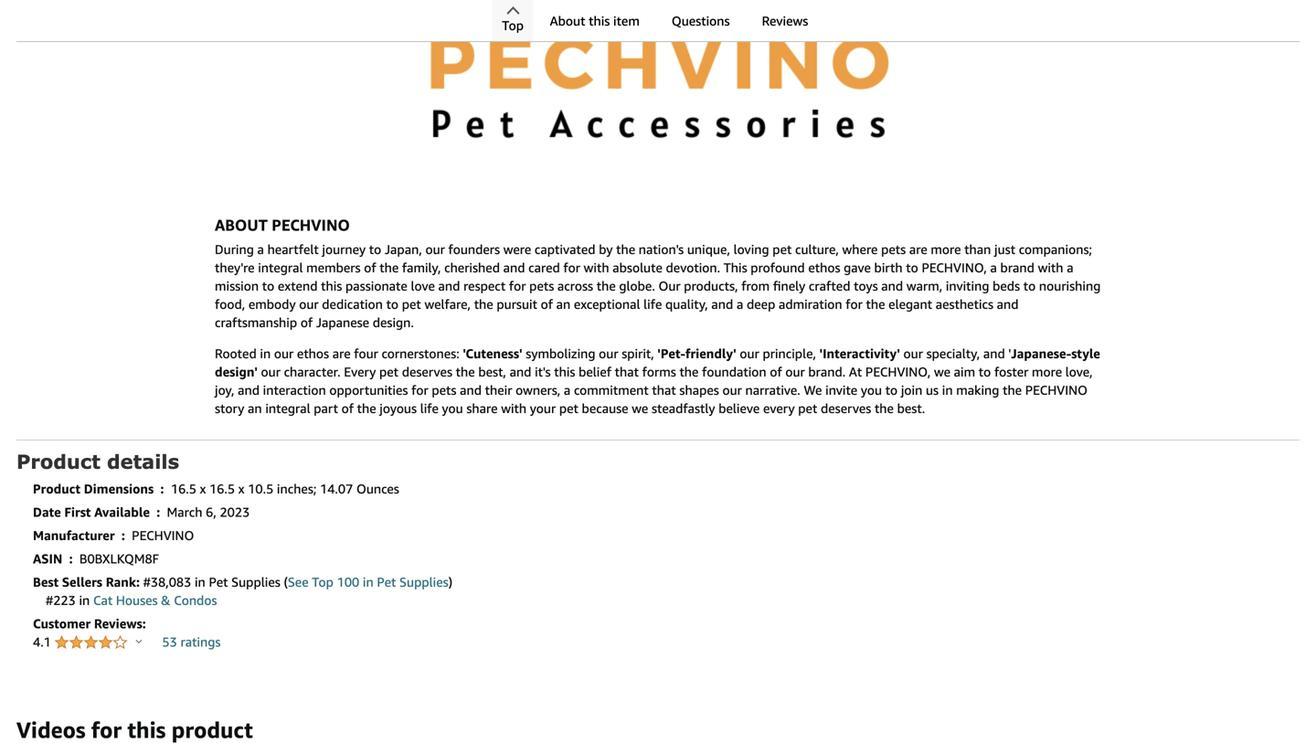 Task type: locate. For each thing, give the bounding box(es) containing it.
1 horizontal spatial this
[[554, 364, 575, 380]]

the down the respect
[[474, 297, 493, 312]]

a up 'nourishing'
[[1067, 260, 1074, 275]]

2 vertical spatial this
[[554, 364, 575, 380]]

life right joyous
[[420, 401, 439, 416]]

you down at
[[861, 383, 882, 398]]

pechvino inside "about pechvino during a heartfelt journey to japan, our founders were captivated by the nation's unique, loving pet culture, where pets are more than just companions; they're integral members of the family, cherished and cared for with absolute devotion. this profound ethos gave birth to pechvino, a brand with a mission to extend this passionate love and respect for pets across the globe. our products, from finely crafted toys and warm, inviting beds to nourishing food, embody our dedication to pet welfare, the pursuit of an exceptional life quality, and a deep admiration for the elegant aesthetics and craftsmanship of japanese design."
[[272, 216, 350, 234]]

pechvino down "march"
[[132, 528, 194, 543]]

1 vertical spatial pechvino
[[1026, 383, 1088, 398]]

brand
[[1001, 260, 1035, 275]]

extend
[[278, 279, 318, 294]]

1 horizontal spatial 16.5
[[209, 481, 235, 497]]

0 horizontal spatial an
[[248, 401, 262, 416]]

for up joyous
[[412, 383, 428, 398]]

globe.
[[619, 279, 655, 294]]

they're
[[215, 260, 255, 275]]

1 vertical spatial this
[[321, 279, 342, 294]]

joyous
[[380, 401, 417, 416]]

are left four
[[333, 346, 351, 361]]

with down companions; at the top right of the page
[[1038, 260, 1064, 275]]

1 vertical spatial we
[[632, 401, 648, 416]]

16.5 up "march"
[[171, 481, 197, 497]]

that
[[615, 364, 639, 380], [652, 383, 676, 398]]

1 vertical spatial pechvino,
[[866, 364, 931, 380]]

deserves down invite
[[821, 401, 872, 416]]

0 horizontal spatial supplies
[[231, 575, 280, 590]]

0 vertical spatial that
[[615, 364, 639, 380]]

to left japan, at the top left
[[369, 242, 381, 257]]

ratings
[[181, 635, 221, 650]]

best.
[[897, 401, 925, 416]]

2 horizontal spatial pechvino
[[1026, 383, 1088, 398]]

1 horizontal spatial supplies
[[400, 575, 449, 590]]

1 vertical spatial that
[[652, 383, 676, 398]]

an right story
[[248, 401, 262, 416]]

: left "march"
[[157, 505, 160, 520]]

supplies right 100
[[400, 575, 449, 590]]

more left than
[[931, 242, 961, 257]]

0 horizontal spatial pets
[[432, 383, 457, 398]]

narrative.
[[746, 383, 801, 398]]

this down members
[[321, 279, 342, 294]]

pets down cornerstones:
[[432, 383, 457, 398]]

commitment
[[574, 383, 649, 398]]

invite
[[826, 383, 858, 398]]

life down globe.
[[644, 297, 662, 312]]

of up narrative.
[[770, 364, 782, 380]]

in
[[260, 346, 271, 361], [942, 383, 953, 398], [195, 575, 206, 590], [363, 575, 374, 590], [79, 593, 90, 608]]

2 horizontal spatial pets
[[881, 242, 906, 257]]

top left about
[[502, 18, 524, 33]]

foundation
[[702, 364, 767, 380]]

0 vertical spatial an
[[556, 297, 571, 312]]

(
[[284, 575, 288, 590]]

our up belief
[[599, 346, 619, 361]]

0 horizontal spatial that
[[615, 364, 639, 380]]

0 horizontal spatial pet
[[209, 575, 228, 590]]

cornerstones:
[[382, 346, 460, 361]]

1 horizontal spatial that
[[652, 383, 676, 398]]

see
[[288, 575, 309, 590]]

ounces
[[357, 481, 399, 497]]

2 horizontal spatial this
[[589, 13, 610, 28]]

0 vertical spatial life
[[644, 297, 662, 312]]

supplies left (
[[231, 575, 280, 590]]

top right see on the bottom left of page
[[312, 575, 334, 590]]

for up pursuit
[[509, 279, 526, 294]]

just
[[995, 242, 1016, 257]]

with down by
[[584, 260, 609, 275]]

more
[[931, 242, 961, 257], [1032, 364, 1062, 380]]

their
[[485, 383, 512, 398]]

from
[[742, 279, 770, 294]]

x up the 6,
[[200, 481, 206, 497]]

0 horizontal spatial x
[[200, 481, 206, 497]]

the down foster
[[1003, 383, 1022, 398]]

6,
[[206, 505, 216, 520]]

#223
[[46, 593, 76, 608]]

you
[[861, 383, 882, 398], [442, 401, 463, 416]]

0 vertical spatial pechvino
[[272, 216, 350, 234]]

pet up "profound"
[[773, 242, 792, 257]]

and down design'
[[238, 383, 260, 398]]

design.
[[373, 315, 414, 330]]

1 horizontal spatial are
[[910, 242, 928, 257]]

in right 100
[[363, 575, 374, 590]]

date
[[33, 505, 61, 520]]

1 vertical spatial you
[[442, 401, 463, 416]]

1 horizontal spatial you
[[861, 383, 882, 398]]

in right rooted
[[260, 346, 271, 361]]

by
[[599, 242, 613, 257]]

deserves
[[402, 364, 453, 380], [821, 401, 872, 416]]

an
[[556, 297, 571, 312], [248, 401, 262, 416]]

elegant
[[889, 297, 933, 312]]

were
[[504, 242, 531, 257]]

0 horizontal spatial top
[[312, 575, 334, 590]]

1 horizontal spatial pets
[[530, 279, 554, 294]]

pets up birth
[[881, 242, 906, 257]]

owners,
[[516, 383, 561, 398]]

we down commitment
[[632, 401, 648, 416]]

2 supplies from the left
[[400, 575, 449, 590]]

ethos up character.
[[297, 346, 329, 361]]

2 pet from the left
[[377, 575, 396, 590]]

1 horizontal spatial an
[[556, 297, 571, 312]]

the up passionate
[[380, 260, 399, 275]]

1 vertical spatial top
[[312, 575, 334, 590]]

than
[[965, 242, 991, 257]]

devotion.
[[666, 260, 721, 275]]

you left share
[[442, 401, 463, 416]]

ethos up crafted
[[809, 260, 841, 275]]

1 horizontal spatial life
[[644, 297, 662, 312]]

the up shapes
[[680, 364, 699, 380]]

integral down heartfelt
[[258, 260, 303, 275]]

pet
[[209, 575, 228, 590], [377, 575, 396, 590]]

deep
[[747, 297, 776, 312]]

supplies
[[231, 575, 280, 590], [400, 575, 449, 590]]

this
[[724, 260, 748, 275]]

2 x from the left
[[238, 481, 245, 497]]

in down sellers
[[79, 593, 90, 608]]

2 16.5 from the left
[[209, 481, 235, 497]]

: down available
[[121, 528, 125, 543]]

pechvino down love,
[[1026, 383, 1088, 398]]

japan,
[[385, 242, 422, 257]]

march
[[167, 505, 202, 520]]

1 vertical spatial deserves
[[821, 401, 872, 416]]

0 horizontal spatial you
[[442, 401, 463, 416]]

part
[[314, 401, 338, 416]]

this left item
[[589, 13, 610, 28]]

pechvino
[[272, 216, 350, 234], [1026, 383, 1088, 398], [132, 528, 194, 543]]

0 horizontal spatial pechvino
[[132, 528, 194, 543]]

an down across
[[556, 297, 571, 312]]

pechvino, up inviting
[[922, 260, 987, 275]]

and left '
[[984, 346, 1005, 361]]

0 horizontal spatial ethos
[[297, 346, 329, 361]]

pet down love
[[402, 297, 421, 312]]

0 horizontal spatial with
[[501, 401, 527, 416]]

1 horizontal spatial pechvino
[[272, 216, 350, 234]]

customer reviews:
[[33, 616, 146, 631]]

0 vertical spatial ethos
[[809, 260, 841, 275]]

pet up the condos
[[209, 575, 228, 590]]

1 vertical spatial more
[[1032, 364, 1062, 380]]

our up "interaction"
[[261, 364, 281, 380]]

0 horizontal spatial deserves
[[402, 364, 453, 380]]

0 horizontal spatial this
[[321, 279, 342, 294]]

2 vertical spatial pechvino
[[132, 528, 194, 543]]

2 vertical spatial pets
[[432, 383, 457, 398]]

0 vertical spatial pets
[[881, 242, 906, 257]]

with
[[584, 260, 609, 275], [1038, 260, 1064, 275], [501, 401, 527, 416]]

a right during
[[257, 242, 264, 257]]

0 horizontal spatial 16.5
[[171, 481, 197, 497]]

foster
[[995, 364, 1029, 380]]

0 vertical spatial pechvino,
[[922, 260, 987, 275]]

1 vertical spatial pets
[[530, 279, 554, 294]]

1 vertical spatial are
[[333, 346, 351, 361]]

to
[[369, 242, 381, 257], [906, 260, 919, 275], [262, 279, 275, 294], [1024, 279, 1036, 294], [386, 297, 399, 312], [979, 364, 991, 380], [886, 383, 898, 398]]

a right owners,
[[564, 383, 571, 398]]

‎
[[167, 481, 167, 497], [164, 505, 164, 520], [128, 528, 128, 543], [76, 551, 76, 567]]

0 horizontal spatial we
[[632, 401, 648, 416]]

1 horizontal spatial x
[[238, 481, 245, 497]]

for inside the our character. every pet deserves the best, and it's this belief that forms the foundation of our brand. at pechvino, we aim to foster more love, joy, and interaction opportunities for pets and their owners, a commitment that shapes our narrative. we invite you to join us in making the pechvino story an integral part of the joyous life you share with your pet because we steadfastly believe every pet deserves the best.
[[412, 383, 428, 398]]

are inside "about pechvino during a heartfelt journey to japan, our founders were captivated by the nation's unique, loving pet culture, where pets are more than just companions; they're integral members of the family, cherished and cared for with absolute devotion. this profound ethos gave birth to pechvino, a brand with a mission to extend this passionate love and respect for pets across the globe. our products, from finely crafted toys and warm, inviting beds to nourishing food, embody our dedication to pet welfare, the pursuit of an exceptional life quality, and a deep admiration for the elegant aesthetics and craftsmanship of japanese design."
[[910, 242, 928, 257]]

x left 10.5
[[238, 481, 245, 497]]

share
[[467, 401, 498, 416]]

for
[[564, 260, 581, 275], [509, 279, 526, 294], [846, 297, 863, 312], [412, 383, 428, 398]]

that down forms
[[652, 383, 676, 398]]

are
[[910, 242, 928, 257], [333, 346, 351, 361]]

0 horizontal spatial are
[[333, 346, 351, 361]]

our down foundation
[[723, 383, 742, 398]]

1 vertical spatial integral
[[265, 401, 310, 416]]

1 vertical spatial ethos
[[297, 346, 329, 361]]

your
[[530, 401, 556, 416]]

and left it's on the left of the page
[[510, 364, 532, 380]]

cherished
[[444, 260, 500, 275]]

toys
[[854, 279, 878, 294]]

0 vertical spatial we
[[934, 364, 951, 380]]

to down brand on the top right of the page
[[1024, 279, 1036, 294]]

1 horizontal spatial more
[[1032, 364, 1062, 380]]

pet right 100
[[377, 575, 396, 590]]

1 horizontal spatial ethos
[[809, 260, 841, 275]]

0 vertical spatial top
[[502, 18, 524, 33]]

popover image
[[136, 639, 142, 644]]

embody
[[249, 297, 296, 312]]

cared
[[529, 260, 560, 275]]

japanese-style design'
[[215, 346, 1101, 380]]

0 horizontal spatial life
[[420, 401, 439, 416]]

for down toys
[[846, 297, 863, 312]]

1 horizontal spatial deserves
[[821, 401, 872, 416]]

quality,
[[666, 297, 708, 312]]

this inside the our character. every pet deserves the best, and it's this belief that forms the foundation of our brand. at pechvino, we aim to foster more love, joy, and interaction opportunities for pets and their owners, a commitment that shapes our narrative. we invite you to join us in making the pechvino story an integral part of the joyous life you share with your pet because we steadfastly believe every pet deserves the best.
[[554, 364, 575, 380]]

more down japanese-
[[1032, 364, 1062, 380]]

x
[[200, 481, 206, 497], [238, 481, 245, 497]]

pechvino, up the "join"
[[866, 364, 931, 380]]

1 horizontal spatial pet
[[377, 575, 396, 590]]

top inside the product details product dimensions                                     ‏                                         :                                     ‎ 16.5 x 16.5 x 10.5 inches; 14.07 ounces date first available                                     ‏                                         :                                     ‎ march 6, 2023 manufacturer                                     ‏                                         :                                     ‎ pechvino asin                                     ‏                                         :                                     ‎ b0bxlkqm8f best sellers rank: #38,083 in pet supplies ( see top 100 in pet supplies ) #223 in cat houses & condos
[[312, 575, 334, 590]]

‏ right available
[[153, 505, 153, 520]]

in right us
[[942, 383, 953, 398]]

1 vertical spatial an
[[248, 401, 262, 416]]

customer
[[33, 616, 91, 631]]

join
[[901, 383, 923, 398]]

0 vertical spatial more
[[931, 242, 961, 257]]

of left japanese
[[301, 315, 313, 330]]

1 vertical spatial life
[[420, 401, 439, 416]]

0 horizontal spatial more
[[931, 242, 961, 257]]

2023
[[220, 505, 250, 520]]

pechvino inside the product details product dimensions                                     ‏                                         :                                     ‎ 16.5 x 16.5 x 10.5 inches; 14.07 ounces date first available                                     ‏                                         :                                     ‎ march 6, 2023 manufacturer                                     ‏                                         :                                     ‎ pechvino asin                                     ‏                                         :                                     ‎ b0bxlkqm8f best sellers rank: #38,083 in pet supplies ( see top 100 in pet supplies ) #223 in cat houses & condos
[[132, 528, 194, 543]]

: down details
[[161, 481, 164, 497]]

and down 'products,'
[[712, 297, 734, 312]]

pechvino up heartfelt
[[272, 216, 350, 234]]

pet down we
[[798, 401, 818, 416]]

0 vertical spatial integral
[[258, 260, 303, 275]]

53 ratings
[[162, 635, 221, 650]]

0 vertical spatial this
[[589, 13, 610, 28]]

with down "their"
[[501, 401, 527, 416]]

‏
[[157, 481, 157, 497], [153, 505, 153, 520], [118, 528, 118, 543], [66, 551, 66, 567]]

questions
[[672, 13, 730, 28]]

this down symbolizing
[[554, 364, 575, 380]]

integral inside "about pechvino during a heartfelt journey to japan, our founders were captivated by the nation's unique, loving pet culture, where pets are more than just companions; they're integral members of the family, cherished and cared for with absolute devotion. this profound ethos gave birth to pechvino, a brand with a mission to extend this passionate love and respect for pets across the globe. our products, from finely crafted toys and warm, inviting beds to nourishing food, embody our dedication to pet welfare, the pursuit of an exceptional life quality, and a deep admiration for the elegant aesthetics and craftsmanship of japanese design."
[[258, 260, 303, 275]]

to up making
[[979, 364, 991, 380]]

‏ up the b0bxlkqm8f
[[118, 528, 118, 543]]

deserves down cornerstones:
[[402, 364, 453, 380]]

pet
[[773, 242, 792, 257], [402, 297, 421, 312], [379, 364, 399, 380], [559, 401, 579, 416], [798, 401, 818, 416]]

more inside the our character. every pet deserves the best, and it's this belief that forms the foundation of our brand. at pechvino, we aim to foster more love, joy, and interaction opportunities for pets and their owners, a commitment that shapes our narrative. we invite you to join us in making the pechvino story an integral part of the joyous life you share with your pet because we steadfastly believe every pet deserves the best.
[[1032, 364, 1062, 380]]

mission
[[215, 279, 259, 294]]

product details product dimensions                                     ‏                                         :                                     ‎ 16.5 x 16.5 x 10.5 inches; 14.07 ounces date first available                                     ‏                                         :                                     ‎ march 6, 2023 manufacturer                                     ‏                                         :                                     ‎ pechvino asin                                     ‏                                         :                                     ‎ b0bxlkqm8f best sellers rank: #38,083 in pet supplies ( see top 100 in pet supplies ) #223 in cat houses & condos
[[16, 450, 453, 608]]

pechvino, inside "about pechvino during a heartfelt journey to japan, our founders were captivated by the nation's unique, loving pet culture, where pets are more than just companions; they're integral members of the family, cherished and cared for with absolute devotion. this profound ethos gave birth to pechvino, a brand with a mission to extend this passionate love and respect for pets across the globe. our products, from finely crafted toys and warm, inviting beds to nourishing food, embody our dedication to pet welfare, the pursuit of an exceptional life quality, and a deep admiration for the elegant aesthetics and craftsmanship of japanese design."
[[922, 260, 987, 275]]

pets down "cared"
[[530, 279, 554, 294]]

integral inside the our character. every pet deserves the best, and it's this belief that forms the foundation of our brand. at pechvino, we aim to foster more love, joy, and interaction opportunities for pets and their owners, a commitment that shapes our narrative. we invite you to join us in making the pechvino story an integral part of the joyous life you share with your pet because we steadfastly believe every pet deserves the best.
[[265, 401, 310, 416]]

0 vertical spatial are
[[910, 242, 928, 257]]



Task type: vqa. For each thing, say whether or not it's contained in the screenshot.
"our character. Every pet deserves the best, and it's this belief that forms the foundation of our brand. At PECHVINO, we aim to foster more love, joy, and interaction opportunities for pets and their owners, a commitment that shapes our narrative. We invite you to join us in making the PECHVINO story an integral part of the joyous life you share with your pet because we steadfastly believe every pet deserves the best."
yes



Task type: describe. For each thing, give the bounding box(es) containing it.
companions;
[[1019, 242, 1093, 257]]

during
[[215, 242, 254, 257]]

aim
[[954, 364, 976, 380]]

members
[[306, 260, 361, 275]]

'interactivity'
[[820, 346, 900, 361]]

pursuit
[[497, 297, 538, 312]]

'
[[1009, 346, 1012, 361]]

interaction
[[263, 383, 326, 398]]

character.
[[284, 364, 341, 380]]

love,
[[1066, 364, 1093, 380]]

japanese-
[[1012, 346, 1072, 361]]

2 horizontal spatial with
[[1038, 260, 1064, 275]]

loving
[[734, 242, 769, 257]]

love
[[411, 279, 435, 294]]

nourishing
[[1039, 279, 1101, 294]]

the down toys
[[866, 297, 885, 312]]

symbolizing
[[526, 346, 596, 361]]

culture,
[[795, 242, 839, 257]]

because
[[582, 401, 629, 416]]

to left the "join"
[[886, 383, 898, 398]]

dimensions
[[84, 481, 154, 497]]

in inside the our character. every pet deserves the best, and it's this belief that forms the foundation of our brand. at pechvino, we aim to foster more love, joy, and interaction opportunities for pets and their owners, a commitment that shapes our narrative. we invite you to join us in making the pechvino story an integral part of the joyous life you share with your pet because we steadfastly believe every pet deserves the best.
[[942, 383, 953, 398]]

spirit,
[[622, 346, 654, 361]]

1 horizontal spatial we
[[934, 364, 951, 380]]

&
[[161, 593, 171, 608]]

across
[[558, 279, 593, 294]]

of right part
[[342, 401, 354, 416]]

houses
[[116, 593, 158, 608]]

about
[[215, 216, 268, 234]]

in up the condos
[[195, 575, 206, 590]]

finely
[[773, 279, 806, 294]]

and down beds
[[997, 297, 1019, 312]]

craftsmanship
[[215, 315, 297, 330]]

our
[[659, 279, 681, 294]]

first
[[64, 505, 91, 520]]

of right pursuit
[[541, 297, 553, 312]]

story
[[215, 401, 244, 416]]

see top 100 in pet supplies link
[[288, 575, 449, 590]]

1 pet from the left
[[209, 575, 228, 590]]

belief
[[579, 364, 612, 380]]

'pet-
[[658, 346, 686, 361]]

of up passionate
[[364, 260, 376, 275]]

warm,
[[907, 279, 943, 294]]

and down birth
[[882, 279, 903, 294]]

we
[[804, 383, 822, 398]]

dedication
[[322, 297, 383, 312]]

exceptional
[[574, 297, 640, 312]]

a left deep at the top of page
[[737, 297, 744, 312]]

the up 'exceptional'
[[597, 279, 616, 294]]

life inside the our character. every pet deserves the best, and it's this belief that forms the foundation of our brand. at pechvino, we aim to foster more love, joy, and interaction opportunities for pets and their owners, a commitment that shapes our narrative. we invite you to join us in making the pechvino story an integral part of the joyous life you share with your pet because we steadfastly believe every pet deserves the best.
[[420, 401, 439, 416]]

for up across
[[564, 260, 581, 275]]

and down were
[[503, 260, 525, 275]]

our up the "join"
[[904, 346, 923, 361]]

captivated
[[535, 242, 596, 257]]

aesthetics
[[936, 297, 994, 312]]

)
[[449, 575, 453, 590]]

welfare,
[[425, 297, 471, 312]]

1 16.5 from the left
[[171, 481, 197, 497]]

to up embody
[[262, 279, 275, 294]]

sellers
[[62, 575, 102, 590]]

life inside "about pechvino during a heartfelt journey to japan, our founders were captivated by the nation's unique, loving pet culture, where pets are more than just companions; they're integral members of the family, cherished and cared for with absolute devotion. this profound ethos gave birth to pechvino, a brand with a mission to extend this passionate love and respect for pets across the globe. our products, from finely crafted toys and warm, inviting beds to nourishing food, embody our dedication to pet welfare, the pursuit of an exceptional life quality, and a deep admiration for the elegant aesthetics and craftsmanship of japanese design."
[[644, 297, 662, 312]]

at
[[849, 364, 862, 380]]

details
[[107, 450, 179, 473]]

: right asin
[[69, 551, 73, 567]]

more inside "about pechvino during a heartfelt journey to japan, our founders were captivated by the nation's unique, loving pet culture, where pets are more than just companions; they're integral members of the family, cherished and cared for with absolute devotion. this profound ethos gave birth to pechvino, a brand with a mission to extend this passionate love and respect for pets across the globe. our products, from finely crafted toys and warm, inviting beds to nourishing food, embody our dedication to pet welfare, the pursuit of an exceptional life quality, and a deep admiration for the elegant aesthetics and craftsmanship of japanese design."
[[931, 242, 961, 257]]

‎ down available
[[128, 528, 128, 543]]

style
[[1072, 346, 1101, 361]]

the left best,
[[456, 364, 475, 380]]

pet right "your"
[[559, 401, 579, 416]]

food,
[[215, 297, 245, 312]]

1 supplies from the left
[[231, 575, 280, 590]]

4.1
[[33, 635, 54, 650]]

japanese
[[316, 315, 369, 330]]

passionate
[[346, 279, 408, 294]]

to up design.
[[386, 297, 399, 312]]

where
[[843, 242, 878, 257]]

10.5
[[248, 481, 274, 497]]

beds
[[993, 279, 1020, 294]]

an inside the our character. every pet deserves the best, and it's this belief that forms the foundation of our brand. at pechvino, we aim to foster more love, joy, and interaction opportunities for pets and their owners, a commitment that shapes our narrative. we invite you to join us in making the pechvino story an integral part of the joyous life you share with your pet because we steadfastly believe every pet deserves the best.
[[248, 401, 262, 416]]

brand.
[[809, 364, 846, 380]]

our up character.
[[274, 346, 294, 361]]

1 horizontal spatial with
[[584, 260, 609, 275]]

the right by
[[616, 242, 636, 257]]

family,
[[402, 260, 441, 275]]

products,
[[684, 279, 738, 294]]

the left best.
[[875, 401, 894, 416]]

#38,083
[[143, 575, 191, 590]]

ethos inside "about pechvino during a heartfelt journey to japan, our founders were captivated by the nation's unique, loving pet culture, where pets are more than just companions; they're integral members of the family, cherished and cared for with absolute devotion. this profound ethos gave birth to pechvino, a brand with a mission to extend this passionate love and respect for pets across the globe. our products, from finely crafted toys and warm, inviting beds to nourishing food, embody our dedication to pet welfare, the pursuit of an exceptional life quality, and a deep admiration for the elegant aesthetics and craftsmanship of japanese design."
[[809, 260, 841, 275]]

and up welfare,
[[438, 279, 460, 294]]

reviews:
[[94, 616, 146, 631]]

gave
[[844, 260, 871, 275]]

to up warm,
[[906, 260, 919, 275]]

available
[[94, 505, 150, 520]]

our up foundation
[[740, 346, 760, 361]]

‎ up "march"
[[167, 481, 167, 497]]

about pechvino during a heartfelt journey to japan, our founders were captivated by the nation's unique, loving pet culture, where pets are more than just companions; they're integral members of the family, cherished and cared for with absolute devotion. this profound ethos gave birth to pechvino, a brand with a mission to extend this passionate love and respect for pets across the globe. our products, from finely crafted toys and warm, inviting beds to nourishing food, embody our dedication to pet welfare, the pursuit of an exceptional life quality, and a deep admiration for the elegant aesthetics and craftsmanship of japanese design.
[[215, 216, 1101, 330]]

0 vertical spatial deserves
[[402, 364, 453, 380]]

‏ down details
[[157, 481, 157, 497]]

pet up opportunities
[[379, 364, 399, 380]]

nation's
[[639, 242, 684, 257]]

1 x from the left
[[200, 481, 206, 497]]

pechvino image
[[215, 0, 1102, 203]]

steadfastly
[[652, 401, 715, 416]]

this inside "about pechvino during a heartfelt journey to japan, our founders were captivated by the nation's unique, loving pet culture, where pets are more than just companions; they're integral members of the family, cherished and cared for with absolute devotion. this profound ethos gave birth to pechvino, a brand with a mission to extend this passionate love and respect for pets across the globe. our products, from finely crafted toys and warm, inviting beds to nourishing food, embody our dedication to pet welfare, the pursuit of an exceptional life quality, and a deep admiration for the elegant aesthetics and craftsmanship of japanese design."
[[321, 279, 342, 294]]

with inside the our character. every pet deserves the best, and it's this belief that forms the foundation of our brand. at pechvino, we aim to foster more love, joy, and interaction opportunities for pets and their owners, a commitment that shapes our narrative. we invite you to join us in making the pechvino story an integral part of the joyous life you share with your pet because we steadfastly believe every pet deserves the best.
[[501, 401, 527, 416]]

a inside the our character. every pet deserves the best, and it's this belief that forms the foundation of our brand. at pechvino, we aim to foster more love, joy, and interaction opportunities for pets and their owners, a commitment that shapes our narrative. we invite you to join us in making the pechvino story an integral part of the joyous life you share with your pet because we steadfastly believe every pet deserves the best.
[[564, 383, 571, 398]]

our up family,
[[426, 242, 445, 257]]

and up share
[[460, 383, 482, 398]]

best,
[[478, 364, 506, 380]]

us
[[926, 383, 939, 398]]

‎ left "march"
[[164, 505, 164, 520]]

‎ down the manufacturer
[[76, 551, 76, 567]]

joy,
[[215, 383, 234, 398]]

pechvino, inside the our character. every pet deserves the best, and it's this belief that forms the foundation of our brand. at pechvino, we aim to foster more love, joy, and interaction opportunities for pets and their owners, a commitment that shapes our narrative. we invite you to join us in making the pechvino story an integral part of the joyous life you share with your pet because we steadfastly believe every pet deserves the best.
[[866, 364, 931, 380]]

4.1 button
[[33, 635, 142, 652]]

profound
[[751, 260, 805, 275]]

0 vertical spatial you
[[861, 383, 882, 398]]

pets inside the our character. every pet deserves the best, and it's this belief that forms the foundation of our brand. at pechvino, we aim to foster more love, joy, and interaction opportunities for pets and their owners, a commitment that shapes our narrative. we invite you to join us in making the pechvino story an integral part of the joyous life you share with your pet because we steadfastly believe every pet deserves the best.
[[432, 383, 457, 398]]

absolute
[[613, 260, 663, 275]]

our down principle,
[[786, 364, 805, 380]]

journey
[[322, 242, 366, 257]]

'cuteness'
[[463, 346, 523, 361]]

inches;
[[277, 481, 317, 497]]

our down extend
[[299, 297, 319, 312]]

‏ right asin
[[66, 551, 66, 567]]

respect
[[464, 279, 506, 294]]

1 vertical spatial product
[[33, 481, 80, 497]]

principle,
[[763, 346, 816, 361]]

0 vertical spatial product
[[16, 450, 100, 473]]

admiration
[[779, 297, 843, 312]]

an inside "about pechvino during a heartfelt journey to japan, our founders were captivated by the nation's unique, loving pet culture, where pets are more than just companions; they're integral members of the family, cherished and cared for with absolute devotion. this profound ethos gave birth to pechvino, a brand with a mission to extend this passionate love and respect for pets across the globe. our products, from finely crafted toys and warm, inviting beds to nourishing food, embody our dedication to pet welfare, the pursuit of an exceptional life quality, and a deep admiration for the elegant aesthetics and craftsmanship of japanese design."
[[556, 297, 571, 312]]

birth
[[875, 260, 903, 275]]

it's
[[535, 364, 551, 380]]

friendly'
[[686, 346, 737, 361]]

pechvino inside the our character. every pet deserves the best, and it's this belief that forms the foundation of our brand. at pechvino, we aim to foster more love, joy, and interaction opportunities for pets and their owners, a commitment that shapes our narrative. we invite you to join us in making the pechvino story an integral part of the joyous life you share with your pet because we steadfastly believe every pet deserves the best.
[[1026, 383, 1088, 398]]

inviting
[[946, 279, 990, 294]]

b0bxlkqm8f
[[79, 551, 159, 567]]

1 horizontal spatial top
[[502, 18, 524, 33]]

the down opportunities
[[357, 401, 376, 416]]

rooted in our ethos are four cornerstones: 'cuteness' symbolizing our spirit, 'pet-friendly' our principle, 'interactivity' our specialty, and '
[[215, 346, 1012, 361]]

about
[[550, 13, 586, 28]]

a down just
[[991, 260, 997, 275]]



